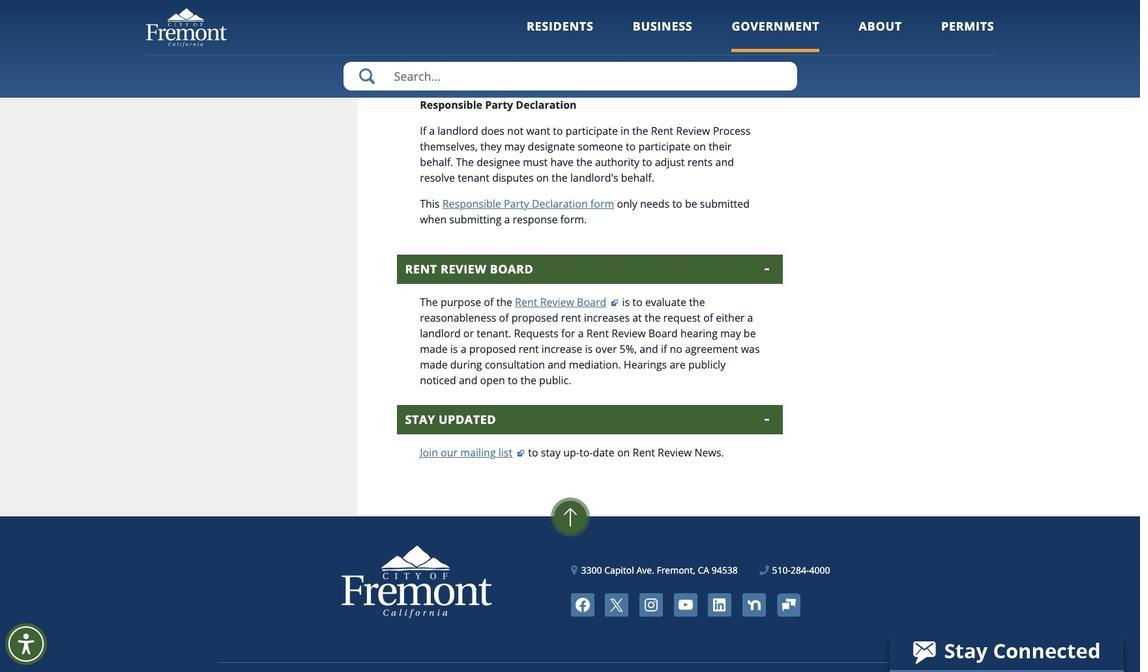 Task type: locate. For each thing, give the bounding box(es) containing it.
and left if at the bottom right of page
[[640, 342, 658, 357]]

1 vertical spatial must
[[523, 155, 548, 170]]

rent up requests
[[515, 295, 537, 310]]

tab list containing rent review board
[[397, 0, 783, 471]]

a inside 'if a landlord does not want to participate in the rent review process themselves, they may designate someone to participate on their behalf. the designee must have the authority to adjust rents and resolve tenant disputes on the landlord's behalf.'
[[429, 124, 435, 138]]

footer ig icon image
[[640, 594, 663, 617]]

and up submit
[[448, 25, 467, 39]]

2 vertical spatial on
[[617, 446, 630, 460]]

1 vertical spatial form
[[594, 56, 618, 70]]

form. down landlord's
[[560, 213, 587, 227]]

of up "hearing" on the right of the page
[[704, 311, 713, 325]]

declaration
[[516, 98, 577, 112], [532, 197, 588, 211]]

response
[[546, 56, 591, 70], [513, 213, 558, 227]]

form
[[497, 9, 520, 24], [594, 56, 618, 70], [591, 197, 614, 211]]

is up the increases
[[622, 295, 630, 310]]

in
[[574, 40, 584, 55], [477, 56, 486, 70], [621, 124, 630, 138]]

0 horizontal spatial on
[[536, 171, 549, 185]]

1 vertical spatial they
[[481, 140, 502, 154]]

our right join
[[441, 446, 458, 460]]

0 horizontal spatial form.
[[508, 56, 534, 70]]

1 horizontal spatial our
[[580, 9, 597, 24]]

rent inside , mail, or in person along with the requested documents in the form. a response form must be submitted within 5 business days, or else the rent increase notice is invalid.
[[547, 72, 569, 86]]

invalid.
[[660, 72, 695, 86]]

review left news.
[[658, 446, 692, 460]]

this
[[420, 197, 440, 211]]

themselves,
[[420, 140, 478, 154]]

rents
[[688, 155, 713, 170]]

our up the complete
[[580, 9, 597, 24]]

is to evaluate the reasonableness of proposed rent increases at the request of either a landlord or tenant. requests for a rent review board hearing may be made is a proposed rent increase is over 5%, and if no agreement was made during consultation and mediation. hearings are publicly noticed and open to the public.
[[420, 295, 760, 388]]

is
[[523, 9, 531, 24], [650, 72, 658, 86], [622, 295, 630, 310], [450, 342, 458, 357], [585, 342, 593, 357]]

to right needs
[[672, 197, 682, 211]]

the left purpose
[[420, 295, 438, 310]]

open
[[480, 374, 505, 388]]

5%,
[[620, 342, 637, 357]]

of right purpose
[[484, 295, 494, 310]]

our inside 'once a request form is received, our office will contact the opposing party and request that they complete the'
[[580, 9, 597, 24]]

footer nd icon image
[[742, 594, 766, 617]]

on
[[693, 140, 706, 154], [536, 171, 549, 185], [617, 446, 630, 460]]

2 horizontal spatial board
[[648, 327, 678, 341]]

about link
[[859, 18, 902, 52]]

declaration up want
[[516, 98, 577, 112]]

3300
[[581, 565, 602, 577]]

1 vertical spatial behalf.
[[621, 171, 654, 185]]

board inside the is to evaluate the reasonableness of proposed rent increases at the request of either a landlord or tenant. requests for a rent review board hearing may be made is a proposed rent increase is over 5%, and if no agreement was made during consultation and mediation. hearings are publicly noticed and open to the public.
[[648, 327, 678, 341]]

submitted up the invalid.
[[663, 56, 712, 70]]

response down "mail,"
[[546, 56, 591, 70]]

1 horizontal spatial may
[[720, 327, 741, 341]]

to inside response to review form and submit it via email
[[672, 25, 682, 39]]

landlord inside 'if a landlord does not want to participate in the rent review process themselves, they may designate someone to participate on their behalf. the designee must have the authority to adjust rents and resolve tenant disputes on the landlord's behalf.'
[[438, 124, 478, 138]]

proposed down tenant.
[[469, 342, 516, 357]]

0 vertical spatial participate
[[566, 124, 618, 138]]

want
[[526, 124, 550, 138]]

footer li icon image
[[708, 594, 732, 617]]

to left "adjust"
[[642, 155, 652, 170]]

a
[[448, 9, 454, 24], [429, 124, 435, 138], [504, 213, 510, 227], [747, 311, 753, 325], [578, 327, 584, 341], [461, 342, 466, 357]]

0 horizontal spatial board
[[490, 261, 533, 277]]

the inside 'if a landlord does not want to participate in the rent review process themselves, they may designate someone to participate on their behalf. the designee must have the authority to adjust rents and resolve tenant disputes on the landlord's behalf.'
[[456, 155, 474, 170]]

0 vertical spatial responsible
[[420, 98, 482, 112]]

0 vertical spatial form
[[497, 9, 520, 24]]

1 horizontal spatial in
[[574, 40, 584, 55]]

be inside the is to evaluate the reasonableness of proposed rent increases at the request of either a landlord or tenant. requests for a rent review board hearing may be made is a proposed rent increase is over 5%, and if no agreement was made during consultation and mediation. hearings are publicly noticed and open to the public.
[[744, 327, 756, 341]]

form up the that
[[497, 9, 520, 24]]

responsible party declaration
[[420, 98, 577, 112]]

2 vertical spatial or
[[463, 327, 474, 341]]

request up it
[[457, 9, 494, 24]]

office
[[600, 9, 626, 24]]

over
[[595, 342, 617, 357]]

2 horizontal spatial be
[[744, 327, 756, 341]]

rent up over
[[587, 327, 609, 341]]

2 vertical spatial be
[[744, 327, 756, 341]]

may
[[504, 140, 525, 154], [720, 327, 741, 341]]

1 vertical spatial landlord
[[420, 327, 461, 341]]

landlord up 'themselves,' at the top of page
[[438, 124, 478, 138]]

footer yt icon image
[[674, 594, 697, 617]]

to up designate on the top of the page
[[553, 124, 563, 138]]

2 horizontal spatial in
[[621, 124, 630, 138]]

hearings
[[624, 358, 667, 372]]

of down the purpose of the rent review board
[[499, 311, 509, 325]]

or down the complete
[[561, 40, 572, 55]]

1 vertical spatial or
[[493, 72, 504, 86]]

1 horizontal spatial they
[[532, 25, 553, 39]]

and down party
[[420, 40, 439, 55]]

in inside 'if a landlord does not want to participate in the rent review process themselves, they may designate someone to participate on their behalf. the designee must have the authority to adjust rents and resolve tenant disputes on the landlord's behalf.'
[[621, 124, 630, 138]]

footer fb icon image
[[571, 594, 594, 617]]

review up requested
[[685, 25, 719, 39]]

to inside 'only needs to be submitted when submitting a response form.'
[[672, 197, 682, 211]]

0 horizontal spatial of
[[484, 295, 494, 310]]

510-284-4000
[[772, 565, 830, 577]]

they down does
[[481, 140, 502, 154]]

mail,
[[535, 40, 559, 55]]

2 vertical spatial form
[[591, 197, 614, 211]]

submitted inside 'only needs to be submitted when submitting a response form.'
[[700, 197, 750, 211]]

be up was
[[744, 327, 756, 341]]

0 vertical spatial must
[[620, 56, 645, 70]]

0 vertical spatial be
[[648, 56, 660, 70]]

person
[[586, 40, 620, 55]]

rent down requests
[[519, 342, 539, 357]]

the
[[686, 9, 702, 24], [604, 25, 620, 39], [676, 40, 692, 55], [489, 56, 505, 70], [528, 72, 544, 86], [632, 124, 648, 138], [576, 155, 592, 170], [552, 171, 568, 185], [496, 295, 512, 310], [689, 295, 705, 310], [645, 311, 661, 325], [521, 374, 537, 388]]

0 vertical spatial submitted
[[663, 56, 712, 70]]

submitting
[[449, 213, 502, 227]]

0 vertical spatial behalf.
[[420, 155, 453, 170]]

0 horizontal spatial must
[[523, 155, 548, 170]]

about
[[859, 18, 902, 34]]

is up during
[[450, 342, 458, 357]]

to
[[672, 25, 682, 39], [553, 124, 563, 138], [626, 140, 636, 154], [642, 155, 652, 170], [672, 197, 682, 211], [633, 295, 643, 310], [508, 374, 518, 388], [528, 446, 538, 460]]

1 vertical spatial be
[[685, 197, 697, 211]]

designee
[[477, 155, 520, 170]]

to up authority in the top right of the page
[[626, 140, 636, 154]]

1 vertical spatial form.
[[560, 213, 587, 227]]

rent up "adjust"
[[651, 124, 673, 138]]

a right once
[[448, 9, 454, 24]]

0 horizontal spatial be
[[648, 56, 660, 70]]

and inside response to review form and submit it via email
[[420, 40, 439, 55]]

0 vertical spatial the
[[456, 155, 474, 170]]

if
[[420, 124, 426, 138]]

or left 'else'
[[493, 72, 504, 86]]

party
[[485, 98, 513, 112], [504, 197, 529, 211]]

hearing
[[681, 327, 718, 341]]

may down "either"
[[720, 327, 741, 341]]

0 vertical spatial proposed
[[512, 311, 558, 325]]

tenant
[[458, 171, 490, 185]]

0 horizontal spatial they
[[481, 140, 502, 154]]

1 horizontal spatial must
[[620, 56, 645, 70]]

a down this responsible party declaration form
[[504, 213, 510, 227]]

form left only
[[591, 197, 614, 211]]

behalf. up resolve on the top left
[[420, 155, 453, 170]]

be down the with
[[648, 56, 660, 70]]

1 vertical spatial participate
[[638, 140, 691, 154]]

1 horizontal spatial the
[[456, 155, 474, 170]]

must down designate on the top of the page
[[523, 155, 548, 170]]

0 vertical spatial made
[[420, 342, 448, 357]]

0 vertical spatial they
[[532, 25, 553, 39]]

rent review board link
[[515, 295, 619, 310]]

a
[[537, 56, 543, 70]]

responsible up submitting
[[442, 197, 501, 211]]

to up at
[[633, 295, 643, 310]]

1 vertical spatial response
[[513, 213, 558, 227]]

they up "mail,"
[[532, 25, 553, 39]]

review up their
[[676, 124, 710, 138]]

with
[[653, 40, 673, 55]]

along
[[623, 40, 650, 55]]

business
[[420, 72, 463, 86]]

and
[[448, 25, 467, 39], [420, 40, 439, 55], [715, 155, 734, 170], [640, 342, 658, 357], [548, 358, 566, 372], [459, 374, 478, 388]]

be
[[648, 56, 660, 70], [685, 197, 697, 211], [744, 327, 756, 341]]

0 vertical spatial declaration
[[516, 98, 577, 112]]

submitted inside , mail, or in person along with the requested documents in the form. a response form must be submitted within 5 business days, or else the rent increase notice is invalid.
[[663, 56, 712, 70]]

responsible down business
[[420, 98, 482, 112]]

to left stay
[[528, 446, 538, 460]]

0 horizontal spatial behalf.
[[420, 155, 453, 170]]

rent down when
[[405, 261, 437, 277]]

1 vertical spatial the
[[420, 295, 438, 310]]

submitted down the rents
[[700, 197, 750, 211]]

2 horizontal spatial of
[[704, 311, 713, 325]]

resolve
[[420, 171, 455, 185]]

request up via
[[469, 25, 507, 39]]

0 vertical spatial may
[[504, 140, 525, 154]]

the down a
[[528, 72, 544, 86]]

1 vertical spatial made
[[420, 358, 448, 372]]

or down reasonableness
[[463, 327, 474, 341]]

be inside 'only needs to be submitted when submitting a response form.'
[[685, 197, 697, 211]]

request inside the is to evaluate the reasonableness of proposed rent increases at the request of either a landlord or tenant. requests for a rent review board hearing may be made is a proposed rent increase is over 5%, and if no agreement was made during consultation and mediation. hearings are publicly noticed and open to the public.
[[663, 311, 701, 325]]

response down responsible party declaration form link
[[513, 213, 558, 227]]

they
[[532, 25, 553, 39], [481, 140, 502, 154]]

landlord inside the is to evaluate the reasonableness of proposed rent increases at the request of either a landlord or tenant. requests for a rent review board hearing may be made is a proposed rent increase is over 5%, and if no agreement was made during consultation and mediation. hearings are publicly noticed and open to the public.
[[420, 327, 461, 341]]

form down person
[[594, 56, 618, 70]]

1 horizontal spatial board
[[577, 295, 606, 310]]

participate
[[566, 124, 618, 138], [638, 140, 691, 154]]

on up the rents
[[693, 140, 706, 154]]

2 vertical spatial in
[[621, 124, 630, 138]]

behalf. down authority in the top right of the page
[[621, 171, 654, 185]]

tab list
[[397, 0, 783, 471]]

board up the increases
[[577, 295, 606, 310]]

must up notice
[[620, 56, 645, 70]]

join our mailing list link
[[420, 446, 526, 460]]

proposed
[[512, 311, 558, 325], [469, 342, 516, 357]]

party down disputes at the left of the page
[[504, 197, 529, 211]]

form.
[[508, 56, 534, 70], [560, 213, 587, 227]]

0 horizontal spatial may
[[504, 140, 525, 154]]

1 horizontal spatial or
[[493, 72, 504, 86]]

news.
[[695, 446, 724, 460]]

2 vertical spatial request
[[663, 311, 701, 325]]

noticed
[[420, 374, 456, 388]]

2 vertical spatial board
[[648, 327, 678, 341]]

a right the if
[[429, 124, 435, 138]]

the down via
[[489, 56, 505, 70]]

0 vertical spatial response
[[546, 56, 591, 70]]

is up the that
[[523, 9, 531, 24]]

requested
[[695, 40, 744, 55]]

0 vertical spatial form.
[[508, 56, 534, 70]]

rent up for
[[561, 311, 581, 325]]

rent down "mail,"
[[547, 72, 569, 86]]

1 horizontal spatial be
[[685, 197, 697, 211]]

1 vertical spatial may
[[720, 327, 741, 341]]

footer tw icon image
[[605, 594, 629, 617]]

1 vertical spatial submitted
[[700, 197, 750, 211]]

have
[[550, 155, 574, 170]]

the up tenant.
[[496, 295, 512, 310]]

fremont,
[[657, 565, 696, 577]]

0 horizontal spatial or
[[463, 327, 474, 341]]

party up does
[[485, 98, 513, 112]]

participate up "adjust"
[[638, 140, 691, 154]]

join
[[420, 446, 438, 460]]

form. down email link
[[508, 56, 534, 70]]

ca
[[698, 565, 709, 577]]

1 horizontal spatial on
[[617, 446, 630, 460]]

review
[[685, 25, 719, 39], [676, 124, 710, 138], [441, 261, 487, 277], [540, 295, 574, 310], [612, 327, 646, 341], [658, 446, 692, 460]]

responsible
[[420, 98, 482, 112], [442, 197, 501, 211]]

request down evaluate
[[663, 311, 701, 325]]

0 horizontal spatial our
[[441, 446, 458, 460]]

their
[[709, 140, 732, 154]]

2 horizontal spatial on
[[693, 140, 706, 154]]

in down it
[[477, 56, 486, 70]]

proposed up requests
[[512, 311, 558, 325]]

the up landlord's
[[576, 155, 592, 170]]

they inside 'once a request form is received, our office will contact the opposing party and request that they complete the'
[[532, 25, 553, 39]]

may down not
[[504, 140, 525, 154]]

response inside 'only needs to be submitted when submitting a response form.'
[[513, 213, 558, 227]]

0 vertical spatial landlord
[[438, 124, 478, 138]]

0 horizontal spatial in
[[477, 56, 486, 70]]

and down their
[[715, 155, 734, 170]]

in down the complete
[[574, 40, 584, 55]]

notice
[[616, 72, 647, 86]]

review up 5%,
[[612, 327, 646, 341]]

on right disputes at the left of the page
[[536, 171, 549, 185]]

board up the purpose of the rent review board
[[490, 261, 533, 277]]

complete
[[556, 25, 601, 39]]

agreement
[[685, 342, 738, 357]]

and up public.
[[548, 358, 566, 372]]

rent inside 'if a landlord does not want to participate in the rent review process themselves, they may designate someone to participate on their behalf. the designee must have the authority to adjust rents and resolve tenant disputes on the landlord's behalf.'
[[651, 124, 673, 138]]

to down consultation
[[508, 374, 518, 388]]

review inside response to review form and submit it via email
[[685, 25, 719, 39]]

participate up someone
[[566, 124, 618, 138]]

in up someone
[[621, 124, 630, 138]]

email
[[503, 40, 530, 55]]

1 vertical spatial board
[[577, 295, 606, 310]]

must inside , mail, or in person along with the requested documents in the form. a response form must be submitted within 5 business days, or else the rent increase notice is invalid.
[[620, 56, 645, 70]]

1 vertical spatial rent
[[519, 342, 539, 357]]

a inside 'once a request form is received, our office will contact the opposing party and request that they complete the'
[[448, 9, 454, 24]]

no
[[670, 342, 683, 357]]

is right notice
[[650, 72, 658, 86]]

of
[[484, 295, 494, 310], [499, 311, 509, 325], [704, 311, 713, 325]]

1 horizontal spatial rent
[[561, 311, 581, 325]]

reasonableness
[[420, 311, 496, 325]]

0 horizontal spatial rent
[[519, 342, 539, 357]]

permits link
[[941, 18, 995, 52]]

declaration down have
[[532, 197, 588, 211]]

contact
[[648, 9, 684, 24]]

rent
[[561, 311, 581, 325], [519, 342, 539, 357]]

public.
[[539, 374, 571, 388]]

0 vertical spatial party
[[485, 98, 513, 112]]

the down consultation
[[521, 374, 537, 388]]

rent inside the is to evaluate the reasonableness of proposed rent increases at the request of either a landlord or tenant. requests for a rent review board hearing may be made is a proposed rent increase is over 5%, and if no agreement was made during consultation and mediation. hearings are publicly noticed and open to the public.
[[587, 327, 609, 341]]

0 vertical spatial our
[[580, 9, 597, 24]]

0 vertical spatial rent
[[561, 311, 581, 325]]

2 horizontal spatial or
[[561, 40, 572, 55]]

tenant.
[[477, 327, 511, 341]]

1 horizontal spatial form.
[[560, 213, 587, 227]]

board up if at the bottom right of page
[[648, 327, 678, 341]]

0 vertical spatial on
[[693, 140, 706, 154]]

be right needs
[[685, 197, 697, 211]]

board
[[490, 261, 533, 277], [577, 295, 606, 310], [648, 327, 678, 341]]



Task type: vqa. For each thing, say whether or not it's contained in the screenshot.
ANIMAL
no



Task type: describe. For each thing, give the bounding box(es) containing it.
requests
[[514, 327, 559, 341]]

1 vertical spatial in
[[477, 56, 486, 70]]

residents link
[[527, 18, 594, 52]]

must inside 'if a landlord does not want to participate in the rent review process themselves, they may designate someone to participate on their behalf. the designee must have the authority to adjust rents and resolve tenant disputes on the landlord's behalf.'
[[523, 155, 548, 170]]

someone
[[578, 140, 623, 154]]

party
[[420, 25, 445, 39]]

will
[[629, 9, 645, 24]]

and down during
[[459, 374, 478, 388]]

for
[[561, 327, 575, 341]]

purpose
[[441, 295, 481, 310]]

and inside 'if a landlord does not want to participate in the rent review process themselves, they may designate someone to participate on their behalf. the designee must have the authority to adjust rents and resolve tenant disputes on the landlord's behalf.'
[[715, 155, 734, 170]]

is inside , mail, or in person along with the requested documents in the form. a response form must be submitted within 5 business days, or else the rent increase notice is invalid.
[[650, 72, 658, 86]]

designate
[[528, 140, 575, 154]]

is up mediation.
[[585, 342, 593, 357]]

94538
[[712, 565, 738, 577]]

510-
[[772, 565, 791, 577]]

review inside the is to evaluate the reasonableness of proposed rent increases at the request of either a landlord or tenant. requests for a rent review board hearing may be made is a proposed rent increase is over 5%, and if no agreement was made during consultation and mediation. hearings are publicly noticed and open to the public.
[[612, 327, 646, 341]]

form. inside 'only needs to be submitted when submitting a response form.'
[[560, 213, 587, 227]]

join our mailing list
[[420, 446, 513, 460]]

via
[[487, 40, 500, 55]]

during
[[450, 358, 482, 372]]

response to review form link
[[623, 25, 747, 39]]

stay connected image
[[890, 634, 1123, 671]]

to-
[[580, 446, 593, 460]]

either
[[716, 311, 745, 325]]

5
[[748, 56, 754, 70]]

the up response to review form "link"
[[686, 9, 702, 24]]

up-
[[563, 446, 580, 460]]

list
[[499, 446, 513, 460]]

1 vertical spatial our
[[441, 446, 458, 460]]

,
[[530, 40, 532, 55]]

3300 capitol ave. fremont, ca 94538
[[581, 565, 738, 577]]

0 vertical spatial or
[[561, 40, 572, 55]]

510-284-4000 link
[[760, 564, 830, 578]]

increases
[[584, 311, 630, 325]]

capitol
[[604, 565, 634, 577]]

1 made from the top
[[420, 342, 448, 357]]

may inside 'if a landlord does not want to participate in the rent review process themselves, they may designate someone to participate on their behalf. the designee must have the authority to adjust rents and resolve tenant disputes on the landlord's behalf.'
[[504, 140, 525, 154]]

stay
[[541, 446, 561, 460]]

documents
[[420, 56, 475, 70]]

consultation
[[485, 358, 545, 372]]

email link
[[503, 40, 530, 55]]

stay updated
[[405, 412, 496, 428]]

and inside 'once a request form is received, our office will contact the opposing party and request that they complete the'
[[448, 25, 467, 39]]

a up during
[[461, 342, 466, 357]]

ave.
[[637, 565, 654, 577]]

284-
[[791, 565, 809, 577]]

may inside the is to evaluate the reasonableness of proposed rent increases at the request of either a landlord or tenant. requests for a rent review board hearing may be made is a proposed rent increase is over 5%, and if no agreement was made during consultation and mediation. hearings are publicly noticed and open to the public.
[[720, 327, 741, 341]]

mediation.
[[569, 358, 621, 372]]

to stay up-to-date on rent review news.
[[526, 446, 724, 460]]

if a landlord does not want to participate in the rent review process themselves, they may designate someone to participate on their behalf. the designee must have the authority to adjust rents and resolve tenant disputes on the landlord's behalf.
[[420, 124, 751, 185]]

review inside 'if a landlord does not want to participate in the rent review process themselves, they may designate someone to participate on their behalf. the designee must have the authority to adjust rents and resolve tenant disputes on the landlord's behalf.'
[[676, 124, 710, 138]]

review up purpose
[[441, 261, 487, 277]]

if
[[661, 342, 667, 357]]

a inside 'only needs to be submitted when submitting a response form.'
[[504, 213, 510, 227]]

it
[[478, 40, 484, 55]]

1 vertical spatial proposed
[[469, 342, 516, 357]]

the down have
[[552, 171, 568, 185]]

the down response to review form "link"
[[676, 40, 692, 55]]

0 vertical spatial board
[[490, 261, 533, 277]]

form inside , mail, or in person along with the requested documents in the form. a response form must be submitted within 5 business days, or else the rent increase notice is invalid.
[[594, 56, 618, 70]]

review up for
[[540, 295, 574, 310]]

1 vertical spatial responsible
[[442, 197, 501, 211]]

opposing
[[705, 9, 750, 24]]

response to review form and submit it via email
[[420, 25, 747, 55]]

within
[[715, 56, 745, 70]]

, mail, or in person along with the requested documents in the form. a response form must be submitted within 5 business days, or else the rent increase notice is invalid.
[[420, 40, 754, 86]]

1 vertical spatial party
[[504, 197, 529, 211]]

mailing
[[460, 446, 496, 460]]

rent right date at the bottom right
[[633, 446, 655, 460]]

when
[[420, 213, 447, 227]]

1 vertical spatial on
[[536, 171, 549, 185]]

is inside 'once a request form is received, our office will contact the opposing party and request that they complete the'
[[523, 9, 531, 24]]

1 vertical spatial declaration
[[532, 197, 588, 211]]

the down office
[[604, 25, 620, 39]]

they inside 'if a landlord does not want to participate in the rent review process themselves, they may designate someone to participate on their behalf. the designee must have the authority to adjust rents and resolve tenant disputes on the landlord's behalf.'
[[481, 140, 502, 154]]

the right evaluate
[[689, 295, 705, 310]]

a right "either"
[[747, 311, 753, 325]]

adjust
[[655, 155, 685, 170]]

evaluate
[[645, 295, 686, 310]]

0 horizontal spatial the
[[420, 295, 438, 310]]

else
[[506, 72, 526, 86]]

0 vertical spatial in
[[574, 40, 584, 55]]

received,
[[533, 9, 577, 24]]

3300 capitol ave. fremont, ca 94538 link
[[571, 564, 738, 578]]

once a request form is received, our office will contact the opposing party and request that they complete the
[[420, 9, 750, 39]]

1 vertical spatial request
[[469, 25, 507, 39]]

0 horizontal spatial participate
[[566, 124, 618, 138]]

does
[[481, 124, 505, 138]]

responsible party declaration form link
[[442, 197, 614, 211]]

response inside , mail, or in person along with the requested documents in the form. a response form must be submitted within 5 business days, or else the rent increase notice is invalid.
[[546, 56, 591, 70]]

2 made from the top
[[420, 358, 448, 372]]

a right for
[[578, 327, 584, 341]]

once
[[420, 9, 445, 24]]

be inside , mail, or in person along with the requested documents in the form. a response form must be submitted within 5 business days, or else the rent increase notice is invalid.
[[648, 56, 660, 70]]

at
[[632, 311, 642, 325]]

government
[[732, 18, 820, 34]]

footer my icon image
[[777, 594, 800, 617]]

this responsible party declaration form
[[420, 197, 614, 211]]

authority
[[595, 155, 640, 170]]

days,
[[465, 72, 490, 86]]

1 horizontal spatial of
[[499, 311, 509, 325]]

was
[[741, 342, 760, 357]]

the right at
[[645, 311, 661, 325]]

needs
[[640, 197, 670, 211]]

updated
[[439, 412, 496, 428]]

not
[[507, 124, 524, 138]]

only
[[617, 197, 638, 211]]

increase
[[572, 72, 613, 86]]

form. inside , mail, or in person along with the requested documents in the form. a response form must be submitted within 5 business days, or else the rent increase notice is invalid.
[[508, 56, 534, 70]]

1 horizontal spatial participate
[[638, 140, 691, 154]]

publicly
[[688, 358, 726, 372]]

are
[[670, 358, 686, 372]]

permits
[[941, 18, 995, 34]]

business link
[[633, 18, 693, 52]]

the purpose of the rent review board
[[420, 295, 606, 310]]

Search text field
[[343, 62, 797, 91]]

increase
[[542, 342, 582, 357]]

rent review board
[[405, 261, 533, 277]]

the up authority in the top right of the page
[[632, 124, 648, 138]]

0 vertical spatial request
[[457, 9, 494, 24]]

1 horizontal spatial behalf.
[[621, 171, 654, 185]]

4000
[[809, 565, 830, 577]]

or inside the is to evaluate the reasonableness of proposed rent increases at the request of either a landlord or tenant. requests for a rent review board hearing may be made is a proposed rent increase is over 5%, and if no agreement was made during consultation and mediation. hearings are publicly noticed and open to the public.
[[463, 327, 474, 341]]

date
[[593, 446, 615, 460]]

form inside 'once a request form is received, our office will contact the opposing party and request that they complete the'
[[497, 9, 520, 24]]

government link
[[732, 18, 820, 52]]



